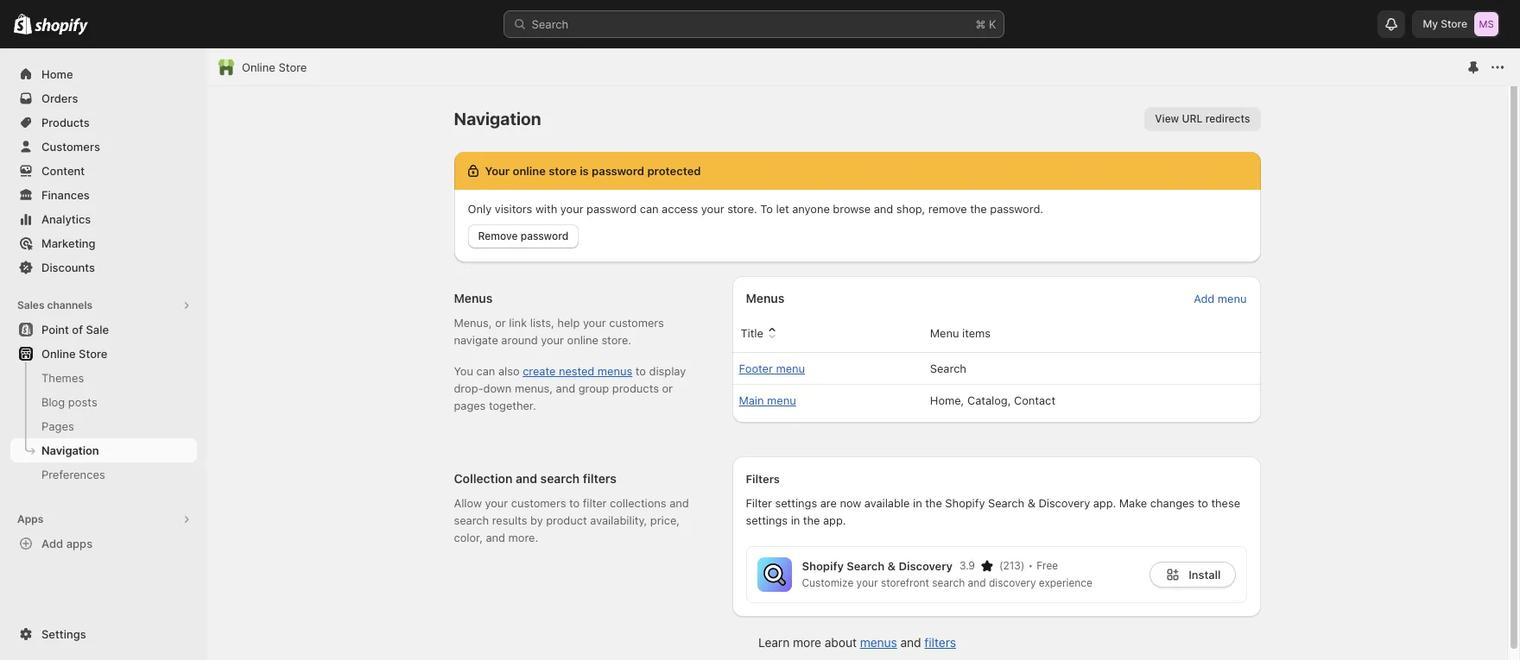 Task type: vqa. For each thing, say whether or not it's contained in the screenshot.
my store Image
yes



Task type: describe. For each thing, give the bounding box(es) containing it.
preferences link
[[10, 463, 197, 487]]

my store image
[[1474, 12, 1499, 36]]

products link
[[10, 111, 197, 135]]

orders link
[[10, 86, 197, 111]]

1 vertical spatial online store
[[41, 347, 107, 361]]

1 horizontal spatial shopify image
[[35, 18, 88, 35]]

add apps button
[[10, 532, 197, 556]]

blog
[[41, 396, 65, 409]]

customers
[[41, 140, 100, 154]]

point
[[41, 323, 69, 337]]

sales
[[17, 299, 44, 312]]

navigation link
[[10, 439, 197, 463]]

customers link
[[10, 135, 197, 159]]

products
[[41, 116, 90, 130]]

settings link
[[10, 623, 197, 647]]

themes link
[[10, 366, 197, 390]]

content link
[[10, 159, 197, 183]]

content
[[41, 164, 85, 178]]

preferences
[[41, 468, 105, 482]]

pages
[[41, 420, 74, 434]]

0 horizontal spatial online
[[41, 347, 76, 361]]

themes
[[41, 371, 84, 385]]

settings
[[41, 628, 86, 642]]

blog posts
[[41, 396, 97, 409]]

apps
[[17, 513, 43, 526]]

⌘
[[976, 17, 986, 31]]

point of sale link
[[10, 318, 197, 342]]

⌘ k
[[976, 17, 996, 31]]



Task type: locate. For each thing, give the bounding box(es) containing it.
online store link down sale
[[10, 342, 197, 366]]

add apps
[[41, 537, 93, 551]]

sales channels button
[[10, 294, 197, 318]]

discounts
[[41, 261, 95, 275]]

apps button
[[10, 508, 197, 532]]

0 horizontal spatial online store
[[41, 347, 107, 361]]

store right the online store image at the left of page
[[279, 60, 307, 74]]

k
[[989, 17, 996, 31]]

online right the online store image at the left of page
[[242, 60, 275, 74]]

0 horizontal spatial online store link
[[10, 342, 197, 366]]

analytics
[[41, 212, 91, 226]]

home
[[41, 67, 73, 81]]

2 horizontal spatial store
[[1441, 17, 1467, 30]]

1 vertical spatial store
[[279, 60, 307, 74]]

posts
[[68, 396, 97, 409]]

my store
[[1423, 17, 1467, 30]]

analytics link
[[10, 207, 197, 231]]

shopify image
[[14, 14, 32, 35], [35, 18, 88, 35]]

store
[[1441, 17, 1467, 30], [279, 60, 307, 74], [79, 347, 107, 361]]

0 horizontal spatial store
[[79, 347, 107, 361]]

online store right the online store image at the left of page
[[242, 60, 307, 74]]

1 horizontal spatial online store link
[[242, 59, 307, 76]]

finances link
[[10, 183, 197, 207]]

apps
[[66, 537, 93, 551]]

sales channels
[[17, 299, 93, 312]]

online down point
[[41, 347, 76, 361]]

navigation
[[41, 444, 99, 458]]

0 vertical spatial online store
[[242, 60, 307, 74]]

1 vertical spatial online
[[41, 347, 76, 361]]

0 horizontal spatial shopify image
[[14, 14, 32, 35]]

0 vertical spatial online store link
[[242, 59, 307, 76]]

marketing link
[[10, 231, 197, 256]]

online store down the point of sale
[[41, 347, 107, 361]]

online store image
[[218, 59, 235, 76]]

1 vertical spatial online store link
[[10, 342, 197, 366]]

discounts link
[[10, 256, 197, 280]]

finances
[[41, 188, 90, 202]]

online store
[[242, 60, 307, 74], [41, 347, 107, 361]]

of
[[72, 323, 83, 337]]

0 vertical spatial online
[[242, 60, 275, 74]]

point of sale
[[41, 323, 109, 337]]

marketing
[[41, 237, 95, 250]]

orders
[[41, 92, 78, 105]]

1 horizontal spatial online
[[242, 60, 275, 74]]

2 vertical spatial store
[[79, 347, 107, 361]]

sale
[[86, 323, 109, 337]]

1 horizontal spatial store
[[279, 60, 307, 74]]

online store link
[[242, 59, 307, 76], [10, 342, 197, 366]]

1 horizontal spatial online store
[[242, 60, 307, 74]]

pages link
[[10, 415, 197, 439]]

channels
[[47, 299, 93, 312]]

online store link right the online store image at the left of page
[[242, 59, 307, 76]]

my
[[1423, 17, 1438, 30]]

search
[[532, 17, 569, 31]]

online
[[242, 60, 275, 74], [41, 347, 76, 361]]

0 vertical spatial store
[[1441, 17, 1467, 30]]

point of sale button
[[0, 318, 207, 342]]

store down sale
[[79, 347, 107, 361]]

add
[[41, 537, 63, 551]]

home link
[[10, 62, 197, 86]]

store right my at top right
[[1441, 17, 1467, 30]]

blog posts link
[[10, 390, 197, 415]]



